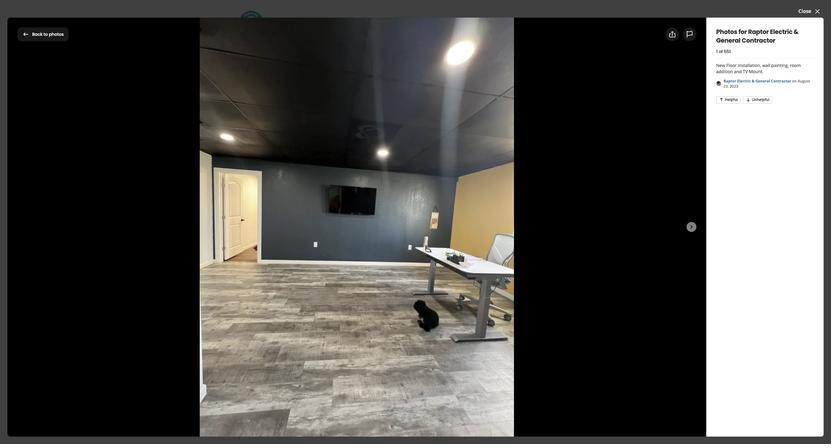 Task type: vqa. For each thing, say whether or not it's contained in the screenshot.


Task type: locate. For each thing, give the bounding box(es) containing it.
guaranteed down workmanship
[[400, 233, 427, 240]]

1 in 1 review link from the left
[[289, 411, 316, 418]]

551 right all
[[433, 269, 442, 275]]

services up the hot tub installation in 3 reviews
[[261, 367, 280, 374]]

highlights from the business
[[239, 195, 327, 203]]

2 right siding
[[371, 397, 374, 403]]

in 1 review link
[[289, 411, 316, 418], [412, 411, 440, 418]]

services offered element
[[229, 340, 470, 439]]

siding in 2 reviews
[[350, 397, 393, 403]]

in 3 reviews link down in 23 reviews link
[[284, 382, 314, 388]]

3 down in 23 reviews link
[[292, 382, 294, 388]]

license.
[[354, 25, 369, 31]]

2 horizontal spatial 1
[[717, 48, 718, 55]]

2 horizontal spatial general
[[756, 78, 771, 84]]

0 horizontal spatial see
[[244, 429, 253, 436]]

photo of raptor electric & general contractor  - austin, tx, us. commercial building renovation image
[[373, 284, 435, 330]]

satisfaction
[[439, 226, 466, 233]]

1 horizontal spatial see
[[403, 20, 412, 27]]

mount.
[[750, 69, 764, 74]]

license
[[413, 20, 430, 27]]

employee
[[333, 25, 353, 31]]

9
[[239, 168, 242, 174]]

2 review from the left
[[424, 411, 440, 418]]

0 horizontal spatial electrical
[[239, 367, 260, 374]]

reviews for a/c repair in 2 reviews
[[275, 397, 293, 403]]

1 horizontal spatial guaranteed
[[439, 233, 466, 240]]

installation down electrical services in 23 reviews
[[259, 382, 284, 388]]

0 horizontal spatial 551
[[433, 269, 442, 275]]

guaranteed inside workmanship guaranteed
[[400, 233, 427, 240]]

installation up the outlet installation in 3 reviews
[[369, 367, 395, 374]]

0 vertical spatial verified
[[274, 16, 298, 25]]

instal…
[[396, 411, 412, 418]]

1 horizontal spatial electrical
[[270, 160, 293, 167]]

contractor
[[172, 28, 219, 40], [742, 36, 776, 45], [772, 78, 792, 84]]

1 horizontal spatial in 2 reviews link
[[364, 397, 393, 403]]

close button
[[799, 7, 822, 15]]

see inside the see 66 more button
[[244, 429, 253, 436]]

see for see 66 more
[[244, 429, 253, 436]]

1 vertical spatial business
[[299, 195, 327, 203]]

verified left "a"
[[274, 16, 298, 25]]

1 vertical spatial the
[[288, 195, 298, 203]]

0 vertical spatial business
[[293, 57, 321, 65]]

reviews for lighting installation in 4 reviews
[[406, 367, 424, 374]]

0 horizontal spatial in 2 reviews link
[[263, 397, 293, 403]]

reviews right 23
[[294, 367, 312, 374]]

verified inside verified license yelp confirmed a business or employee license.
[[274, 16, 298, 25]]

2 horizontal spatial raptor
[[749, 27, 770, 36]]

0 horizontal spatial electric
[[94, 28, 125, 40]]

0 vertical spatial 551
[[725, 48, 732, 55]]

see all 551 photos
[[416, 269, 460, 275]]

on
[[793, 78, 798, 84]]

commercial
[[239, 160, 269, 167]]

1 vertical spatial services
[[261, 367, 280, 374]]

0 vertical spatial electrical
[[270, 160, 293, 167]]

1 horizontal spatial general
[[717, 36, 741, 45]]

1 horizontal spatial in 3 reviews link
[[391, 382, 420, 388]]

professionals
[[241, 233, 272, 240]]

ev charging station instal… in 1 review
[[350, 411, 440, 418]]

16 helpful v2 image
[[720, 97, 725, 102]]

1 in 2 reviews link from the left
[[263, 397, 293, 403]]

verified for license
[[274, 16, 298, 25]]

24 add photo v2 image
[[667, 30, 674, 38]]

0 horizontal spatial 2
[[271, 397, 273, 403]]

24 arrow right v2 image
[[463, 268, 470, 276]]

1 vertical spatial verified
[[294, 352, 313, 359]]

raptor electric & general contractor link
[[724, 78, 793, 84]]

business
[[293, 57, 321, 65], [299, 195, 327, 203], [321, 352, 342, 359]]

reviews right 4
[[406, 367, 424, 374]]

info icon image
[[329, 196, 334, 201], [329, 196, 334, 201]]

0 vertical spatial from
[[266, 57, 281, 65]]

photos & videos element
[[0, 0, 832, 444]]

speaks_spanish image
[[368, 210, 380, 223]]

services
[[286, 241, 305, 248]]

photos right add
[[688, 30, 705, 38]]

0 vertical spatial the
[[282, 57, 292, 65]]

0 horizontal spatial review
[[300, 411, 316, 418]]

business inside portfolio from the business element
[[293, 57, 321, 65]]

portfolio from the business
[[239, 57, 321, 65]]

raptor inside photos for raptor electric & general contractor
[[749, 27, 770, 36]]

outlet
[[350, 382, 364, 388]]

portfolio
[[239, 57, 265, 65]]

general inside photos for raptor electric & general contractor
[[717, 36, 741, 45]]

general
[[136, 28, 170, 40], [717, 36, 741, 45], [756, 78, 771, 84]]

photos right to
[[49, 31, 64, 37]]

1 horizontal spatial photos
[[443, 269, 460, 275]]

0 horizontal spatial in 3 reviews link
[[284, 382, 314, 388]]

yelp
[[274, 25, 282, 31]]

installation for appliance installation in 1 review
[[263, 411, 289, 418]]

24 arrow left v2 image
[[22, 30, 30, 38]]

551 inside 'see all 551 photos' link
[[433, 269, 442, 275]]

see inside 'see all 551 photos' link
[[416, 269, 425, 275]]

hot
[[239, 382, 248, 388]]

room
[[791, 62, 802, 68]]

1 horizontal spatial in 1 review link
[[412, 411, 440, 418]]

0 horizontal spatial 1
[[296, 411, 299, 418]]

0 vertical spatial see
[[403, 20, 412, 27]]

the for highlights
[[288, 195, 298, 203]]

the for portfolio
[[282, 57, 292, 65]]

see left the license
[[403, 20, 412, 27]]

24 chevron down v2 image
[[275, 429, 283, 436]]

0 horizontal spatial guaranteed
[[400, 233, 427, 240]]

in left 23
[[281, 367, 286, 374]]

1 of 551
[[717, 48, 732, 55]]

business for highlights from the business
[[299, 195, 327, 203]]

in right repair
[[265, 397, 269, 403]]

in 3 reviews link down 4
[[391, 382, 420, 388]]

workmanship_guaranteed image
[[407, 210, 420, 223]]

verified by business
[[294, 352, 342, 359]]

2 vertical spatial business
[[321, 352, 342, 359]]

2 horizontal spatial electric
[[771, 27, 793, 36]]

guaranteed
[[400, 233, 427, 240], [439, 233, 466, 240]]

by
[[314, 352, 320, 359]]

2 in 1 review link from the left
[[412, 411, 440, 418]]

2 guaranteed from the left
[[439, 233, 466, 240]]

workmanship guaranteed
[[397, 226, 430, 240]]

from for highlights
[[272, 195, 287, 203]]

installation up siding in 2 reviews
[[365, 382, 391, 388]]

1 vertical spatial 551
[[433, 269, 442, 275]]

verified for by
[[294, 352, 313, 359]]

in down 23
[[286, 382, 290, 388]]

reviews
[[294, 367, 312, 374], [406, 367, 424, 374], [296, 382, 314, 388], [402, 382, 420, 388], [275, 397, 293, 403], [375, 397, 393, 403]]

photos
[[688, 30, 705, 38], [49, 31, 64, 37], [443, 269, 460, 275]]

2 in 3 reviews link from the left
[[391, 382, 420, 388]]

next image
[[459, 303, 466, 311]]

551 for of
[[725, 48, 732, 55]]

photos & videos
[[239, 268, 288, 277]]

1 horizontal spatial review
[[424, 411, 440, 418]]

from right portfolio
[[266, 57, 281, 65]]

electrical left harold
[[270, 160, 293, 167]]

1 horizontal spatial 2
[[371, 397, 374, 403]]

in 2 reviews link
[[263, 397, 293, 403], [364, 397, 393, 403]]

owned
[[335, 226, 351, 233]]

0 horizontal spatial for
[[49, 28, 61, 40]]

1 vertical spatial see
[[416, 269, 425, 275]]

all
[[426, 269, 432, 275]]

verified left by
[[294, 352, 313, 359]]

reviews down in 4 reviews link
[[402, 382, 420, 388]]

in 1 review link for in
[[412, 411, 440, 418]]

for inside photos for raptor electric & general contractor
[[739, 27, 748, 36]]

guaranteed down satisfaction
[[439, 233, 466, 240]]

verified
[[274, 16, 298, 25], [294, 352, 313, 359]]

2 horizontal spatial see
[[416, 269, 425, 275]]

from right 'highlights'
[[272, 195, 287, 203]]

551
[[725, 48, 732, 55], [433, 269, 442, 275]]

1 horizontal spatial for
[[739, 27, 748, 36]]

1 in 3 reviews link from the left
[[284, 382, 314, 388]]

0 horizontal spatial raptor
[[63, 28, 92, 40]]

photos inside photos for raptor electric & general contractor
[[717, 27, 738, 36]]

1 vertical spatial from
[[272, 195, 287, 203]]

1 horizontal spatial 3
[[398, 382, 401, 388]]

tv
[[744, 69, 749, 74]]

august
[[799, 78, 811, 84]]

electric inside photos for raptor electric & general contractor
[[771, 27, 793, 36]]

of
[[720, 48, 724, 55]]

2
[[271, 397, 273, 403], [371, 397, 374, 403]]

addition
[[717, 69, 734, 74]]

in 2 reviews link up "appliance installation in 1 review"
[[263, 397, 293, 403]]

a
[[305, 25, 308, 31]]

&
[[795, 27, 799, 36], [127, 28, 134, 40], [753, 78, 755, 84], [322, 233, 326, 240], [262, 268, 266, 277]]

appliance installation in 1 review
[[239, 411, 316, 418]]

hot tub installation in 3 reviews
[[239, 382, 314, 388]]

business inside services offered element
[[321, 352, 342, 359]]

helpful button
[[717, 96, 741, 104]]

0 horizontal spatial in 1 review link
[[289, 411, 316, 418]]

new
[[717, 62, 726, 68]]

1 guaranteed from the left
[[400, 233, 427, 240]]

2 vertical spatial see
[[244, 429, 253, 436]]

wall
[[763, 62, 771, 68]]

in 2 reviews link down the outlet installation in 3 reviews
[[364, 397, 393, 403]]

reviews up "appliance installation in 1 review"
[[275, 397, 293, 403]]

3 down in 4 reviews link
[[398, 382, 401, 388]]

installation for outlet installation in 3 reviews
[[365, 382, 391, 388]]

0 horizontal spatial 3
[[292, 382, 294, 388]]

add photos
[[676, 30, 705, 38]]

reviews down the outlet installation in 3 reviews
[[375, 397, 393, 403]]

see all 551 photos link
[[416, 268, 470, 276]]

1 review from the left
[[300, 411, 316, 418]]

in down a/c repair in 2 reviews
[[290, 411, 294, 418]]

electric
[[771, 27, 793, 36], [94, 28, 125, 40], [738, 78, 752, 84]]

business for portfolio from the business
[[293, 57, 321, 65]]

2 in 2 reviews link from the left
[[364, 397, 393, 403]]

in
[[281, 367, 286, 374], [396, 367, 401, 374], [286, 382, 290, 388], [392, 382, 397, 388], [265, 397, 269, 403], [365, 397, 369, 403], [290, 411, 294, 418], [414, 411, 418, 418]]

0 horizontal spatial photos
[[49, 31, 64, 37]]

photos left the 24 arrow right v2 image
[[443, 269, 460, 275]]

certified professionals
[[241, 226, 272, 240]]

to
[[44, 31, 48, 37]]

lighting installation in 4 reviews
[[350, 367, 424, 374]]

see left 66 on the left of the page
[[244, 429, 253, 436]]

portfolio from the business element
[[229, 46, 474, 175]]

verified inside services offered element
[[294, 352, 313, 359]]

see inside see license information button
[[403, 20, 412, 27]]

electrical up tub
[[239, 367, 260, 374]]

offered
[[266, 350, 289, 359]]

confirmed
[[284, 25, 304, 31]]

videos
[[268, 268, 288, 277]]

next photo image
[[689, 223, 696, 231]]

1 vertical spatial electrical
[[239, 367, 260, 374]]

photos for raptor electric & general contractor
[[717, 27, 799, 45], [17, 28, 219, 40]]

1 horizontal spatial 551
[[725, 48, 732, 55]]

photo of raptor electric & general contractor  - austin, tx, us. new floor installation, wall painting, room addition and tv mount. image
[[239, 284, 301, 330]]

installation down a/c repair in 2 reviews
[[263, 411, 289, 418]]

0 horizontal spatial photos for raptor electric & general contractor
[[17, 28, 219, 40]]

2 down the hot tub installation in 3 reviews
[[271, 397, 273, 403]]

1
[[717, 48, 718, 55], [296, 411, 299, 418], [420, 411, 422, 418]]

electrical
[[270, 160, 293, 167], [239, 367, 260, 374]]

24 share v2 image
[[669, 31, 677, 38]]

family_owned_operated image
[[329, 210, 341, 223]]

appliance
[[239, 411, 262, 418]]

1 horizontal spatial raptor
[[724, 78, 737, 84]]

see left all
[[416, 269, 425, 275]]

3
[[292, 382, 294, 388], [398, 382, 401, 388]]

see
[[403, 20, 412, 27], [416, 269, 425, 275], [244, 429, 253, 436]]

551 right of
[[725, 48, 732, 55]]

speaks spanish
[[365, 226, 383, 240]]

reviews down in 23 reviews link
[[296, 382, 314, 388]]

operated
[[327, 233, 348, 240]]

services left offered
[[239, 350, 265, 359]]

photos
[[717, 27, 738, 36], [17, 28, 47, 40], [243, 168, 257, 174], [239, 268, 260, 277]]

review
[[300, 411, 316, 418], [424, 411, 440, 418]]

see for see license information
[[403, 20, 412, 27]]

reviews for outlet installation in 3 reviews
[[402, 382, 420, 388]]



Task type: describe. For each thing, give the bounding box(es) containing it.
in left 4
[[396, 367, 401, 374]]

speaks
[[366, 226, 382, 233]]

back to photos button
[[17, 27, 69, 41]]

verified license yelp confirmed a business or employee license.
[[274, 16, 369, 31]]

66
[[255, 429, 261, 436]]

16 checkmark badged v2 image
[[343, 353, 348, 358]]

reviews for electrical services in 23 reviews
[[294, 367, 312, 374]]

offers
[[288, 226, 303, 233]]

more
[[262, 429, 274, 436]]

outlet installation in 3 reviews
[[350, 382, 420, 388]]

1 horizontal spatial electric
[[738, 78, 752, 84]]

certified
[[247, 226, 266, 233]]

charging
[[357, 411, 377, 418]]

previous image
[[243, 303, 250, 311]]

helpful
[[726, 97, 739, 102]]

floor
[[727, 62, 738, 68]]

information
[[431, 20, 460, 27]]

in 2 reviews link for 2
[[263, 397, 293, 403]]

2023
[[731, 84, 739, 89]]

commercial
[[282, 233, 309, 240]]

installation,
[[739, 62, 762, 68]]

family-owned & operated
[[319, 226, 351, 240]]

2 horizontal spatial photos
[[688, 30, 705, 38]]

Search photos text field
[[714, 28, 815, 40]]

see license information
[[403, 20, 460, 27]]

add photos link
[[661, 27, 710, 41]]

electrical services in 23 reviews
[[239, 367, 312, 374]]

spanish
[[365, 233, 383, 240]]

electrical inside commercial electrical harold ct 9 photos
[[270, 160, 293, 167]]

551 for all
[[433, 269, 442, 275]]

family-
[[319, 226, 335, 233]]

photo of raptor electric & general contractor  - austin, tx, us. new bathroom tile installation image
[[306, 284, 368, 330]]

add
[[676, 30, 686, 38]]

2 2 from the left
[[371, 397, 374, 403]]

0 horizontal spatial general
[[136, 28, 170, 40]]

& inside family-owned & operated
[[322, 233, 326, 240]]

in right instal…
[[414, 411, 418, 418]]

in 1 review link for review
[[289, 411, 316, 418]]

commercial electrical harold ct 9 photos
[[239, 160, 317, 174]]

installation for lighting installation in 4 reviews
[[369, 367, 395, 374]]

in 2 reviews link for reviews
[[364, 397, 393, 403]]

unhelpful
[[753, 97, 770, 102]]

certified_professionals image
[[250, 210, 263, 223]]

photos inside button
[[49, 31, 64, 37]]

repair
[[249, 397, 263, 403]]

photos inside commercial electrical harold ct 9 photos
[[243, 168, 257, 174]]

business
[[309, 25, 327, 31]]

in 4 reviews link
[[395, 367, 424, 374]]

highlights
[[239, 195, 271, 203]]

a/c repair in 2 reviews
[[239, 397, 293, 403]]

23,
[[724, 84, 730, 89]]

services offered
[[239, 350, 289, 359]]

1 3 from the left
[[292, 382, 294, 388]]

on august 23, 2023
[[724, 78, 811, 89]]

painting,
[[772, 62, 790, 68]]

in 23 reviews link
[[280, 367, 312, 374]]

16 info v2 image
[[352, 59, 357, 64]]

sponsored
[[326, 58, 351, 65]]

new floor installation, wall painting, room addition and tv mount.
[[717, 62, 802, 74]]

1 horizontal spatial 1
[[420, 411, 422, 418]]

in right siding
[[365, 397, 369, 403]]

1 inside photos & videos element
[[717, 48, 718, 55]]

from for portfolio
[[266, 57, 281, 65]]

ct
[[312, 160, 317, 167]]

in 3 reviews link for reviews
[[391, 382, 420, 388]]

23
[[287, 367, 292, 374]]

back to photos
[[32, 31, 64, 37]]

guaranteed for workmanship guaranteed
[[400, 233, 427, 240]]

4
[[402, 367, 405, 374]]

unhelpful button
[[744, 96, 773, 104]]

ev
[[350, 411, 355, 418]]

see 66 more
[[244, 429, 274, 436]]

guaranteed for satisfaction guaranteed
[[439, 233, 466, 240]]

station
[[379, 411, 395, 418]]

back
[[32, 31, 43, 37]]

harold
[[294, 160, 311, 167]]

raptor electric & general contractor
[[724, 78, 793, 84]]

in 3 reviews link for 3
[[284, 382, 314, 388]]

siding
[[350, 397, 364, 403]]

satisfaction guaranteed
[[439, 226, 466, 240]]

lighting
[[350, 367, 368, 374]]

electrical inside services offered element
[[239, 367, 260, 374]]

satisfaction_guaranteed image
[[447, 210, 459, 223]]

and
[[735, 69, 743, 74]]

1 horizontal spatial photos for raptor electric & general contractor
[[717, 27, 799, 45]]

1 2 from the left
[[271, 397, 273, 403]]

24 flag v2 image
[[687, 31, 694, 38]]

2 3 from the left
[[398, 382, 401, 388]]

0 vertical spatial services
[[239, 350, 265, 359]]

license
[[299, 16, 322, 25]]

see license information button
[[393, 17, 470, 30]]

or
[[328, 25, 332, 31]]

offers_commercial_services image
[[289, 210, 302, 223]]

in down "lighting installation in 4 reviews"
[[392, 382, 397, 388]]

16 nothelpful v2 image
[[747, 97, 752, 102]]

24 close v2 image
[[815, 8, 822, 15]]

tub
[[249, 382, 258, 388]]

see for see all 551 photos
[[416, 269, 425, 275]]



